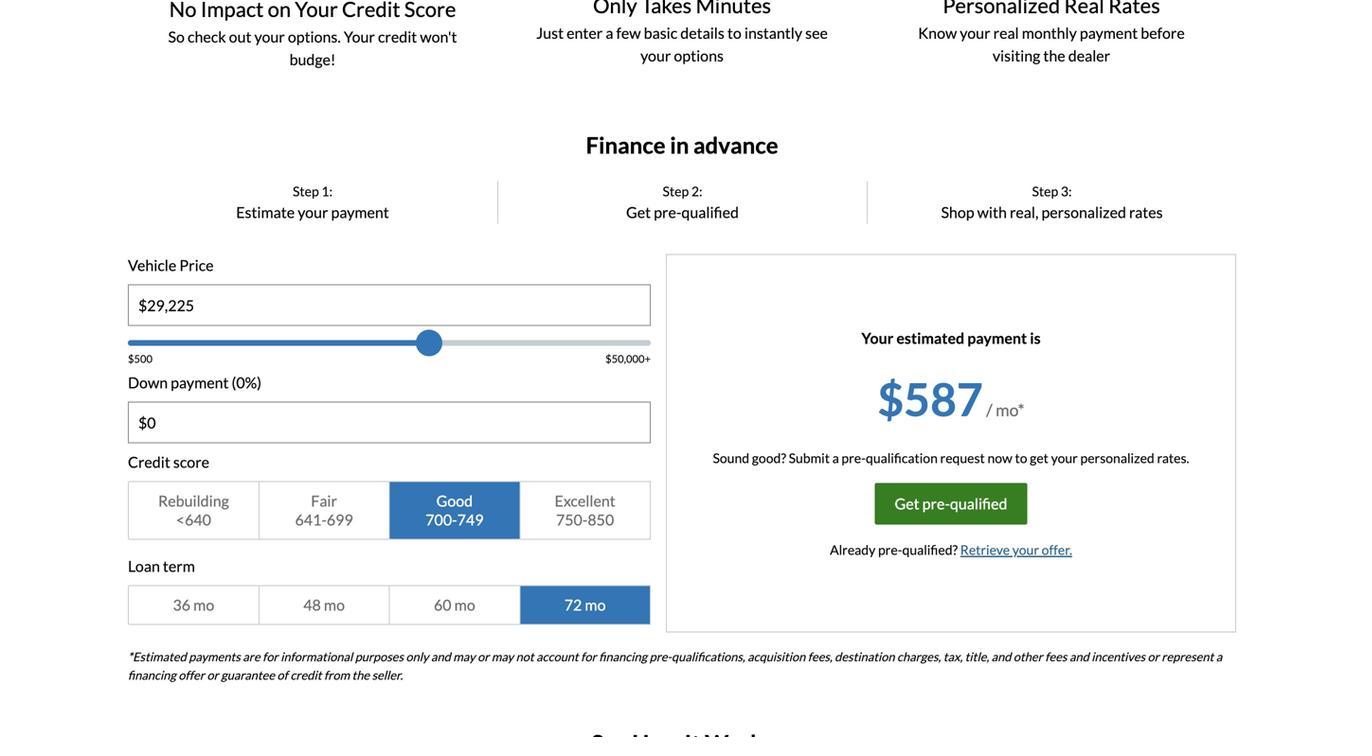 Task type: vqa. For each thing, say whether or not it's contained in the screenshot.
topmost personalized
yes



Task type: describe. For each thing, give the bounding box(es) containing it.
72
[[564, 597, 582, 615]]

1 vertical spatial personalized
[[1080, 451, 1155, 467]]

0 horizontal spatial financing
[[128, 669, 176, 683]]

749
[[457, 511, 484, 530]]

check
[[188, 27, 226, 46]]

just
[[536, 24, 564, 42]]

good
[[436, 492, 473, 511]]

good?
[[752, 451, 786, 467]]

charges,
[[897, 651, 941, 665]]

pre- inside button
[[922, 495, 950, 514]]

score
[[173, 453, 209, 472]]

few
[[616, 24, 641, 42]]

so check out your options. your credit won't budge!
[[168, 27, 457, 69]]

step 1: estimate your payment
[[236, 183, 389, 222]]

2 horizontal spatial or
[[1148, 651, 1159, 665]]

payments
[[189, 651, 240, 665]]

purposes
[[355, 651, 404, 665]]

vehicle
[[128, 256, 176, 275]]

already pre-qualified? retrieve your offer.
[[830, 543, 1072, 559]]

real
[[993, 24, 1019, 42]]

2:
[[691, 183, 702, 200]]

to inside just enter a few basic details to instantly see your options
[[727, 24, 742, 42]]

personalized inside step 3: shop with real, personalized rates
[[1042, 203, 1126, 222]]

out
[[229, 27, 251, 46]]

down
[[128, 374, 168, 392]]

step 3: shop with real, personalized rates
[[941, 183, 1163, 222]]

qualified inside button
[[950, 495, 1007, 514]]

informational
[[281, 651, 353, 665]]

payment left (0%)
[[171, 374, 229, 392]]

down payment (0%)
[[128, 374, 261, 392]]

credit inside *estimated payments are for informational purposes only and may or may not account for financing pre-qualifications, acquisition fees, destination charges, tax, title, and other fees and incentives or represent a financing offer or guarantee of credit from the seller.
[[290, 669, 322, 683]]

qualified?
[[902, 543, 958, 559]]

0 vertical spatial financing
[[599, 651, 647, 665]]

not
[[516, 651, 534, 665]]

pre- inside *estimated payments are for informational purposes only and may or may not account for financing pre-qualifications, acquisition fees, destination charges, tax, title, and other fees and incentives or represent a financing offer or guarantee of credit from the seller.
[[650, 651, 672, 665]]

60
[[434, 597, 451, 615]]

1 vertical spatial to
[[1015, 451, 1027, 467]]

loan term
[[128, 558, 195, 576]]

budge!
[[289, 50, 336, 69]]

are
[[243, 651, 260, 665]]

qualifications,
[[672, 651, 745, 665]]

700-
[[426, 511, 457, 530]]

excellent
[[555, 492, 615, 511]]

get pre-qualified
[[895, 495, 1007, 514]]

your left 'offer.'
[[1012, 543, 1039, 559]]

good 700-749
[[426, 492, 484, 530]]

destination
[[835, 651, 895, 665]]

1 vertical spatial a
[[832, 451, 839, 467]]

guarantee
[[221, 669, 275, 683]]

so
[[168, 27, 185, 46]]

/
[[986, 400, 993, 420]]

in
[[670, 132, 689, 159]]

750-
[[556, 511, 588, 530]]

your right get at the bottom of the page
[[1051, 451, 1078, 467]]

payment inside the know your real monthly payment before visiting the dealer
[[1080, 24, 1138, 42]]

your inside the know your real monthly payment before visiting the dealer
[[960, 24, 990, 42]]

estimate
[[236, 203, 295, 222]]

advance
[[693, 132, 778, 159]]

finance
[[586, 132, 666, 159]]

rebuilding <640
[[158, 492, 229, 530]]

1 may from the left
[[453, 651, 475, 665]]

vehicle price
[[128, 256, 214, 275]]

36 mo
[[173, 597, 214, 615]]

get inside button
[[895, 495, 919, 514]]

seller.
[[372, 669, 403, 683]]

step for real,
[[1032, 183, 1058, 200]]

$587 / mo*
[[878, 372, 1025, 426]]

estimated
[[897, 329, 965, 348]]

request
[[940, 451, 985, 467]]

get
[[1030, 451, 1049, 467]]

before
[[1141, 24, 1185, 42]]

rates.
[[1157, 451, 1189, 467]]

a inside just enter a few basic details to instantly see your options
[[606, 24, 613, 42]]

qualification
[[866, 451, 938, 467]]

*estimated
[[128, 651, 186, 665]]

*estimated payments are for informational purposes only and may or may not account for financing pre-qualifications, acquisition fees, destination charges, tax, title, and other fees and incentives or represent a financing offer or guarantee of credit from the seller.
[[128, 651, 1222, 683]]

term
[[163, 558, 195, 576]]

shop
[[941, 203, 974, 222]]

from
[[324, 669, 350, 683]]

incentives
[[1091, 651, 1145, 665]]

offer
[[178, 669, 205, 683]]

qualified inside step 2: get pre-qualified
[[682, 203, 739, 222]]

$50,000+
[[605, 353, 651, 366]]

$500
[[128, 353, 153, 366]]

step for payment
[[293, 183, 319, 200]]

699
[[327, 511, 353, 530]]

your inside so check out your options. your credit won't budge!
[[254, 27, 285, 46]]

account
[[536, 651, 579, 665]]

your inside so check out your options. your credit won't budge!
[[344, 27, 375, 46]]



Task type: locate. For each thing, give the bounding box(es) containing it.
step inside step 2: get pre-qualified
[[663, 183, 689, 200]]

48
[[303, 597, 321, 615]]

your left the real on the right top
[[960, 24, 990, 42]]

0 horizontal spatial to
[[727, 24, 742, 42]]

1 horizontal spatial get
[[895, 495, 919, 514]]

1 step from the left
[[293, 183, 319, 200]]

1 horizontal spatial to
[[1015, 451, 1027, 467]]

1 horizontal spatial a
[[832, 451, 839, 467]]

mo right 36
[[193, 597, 214, 615]]

your inside step 1: estimate your payment
[[298, 203, 328, 222]]

2 mo from the left
[[324, 597, 345, 615]]

and right the title,
[[991, 651, 1011, 665]]

step left 3: at the top
[[1032, 183, 1058, 200]]

and right only
[[431, 651, 451, 665]]

0 horizontal spatial the
[[352, 669, 370, 683]]

1 and from the left
[[431, 651, 451, 665]]

0 vertical spatial qualified
[[682, 203, 739, 222]]

0 vertical spatial the
[[1043, 46, 1065, 65]]

0 horizontal spatial get
[[626, 203, 651, 222]]

mo right 72
[[585, 597, 606, 615]]

mo for 48 mo
[[324, 597, 345, 615]]

1 horizontal spatial financing
[[599, 651, 647, 665]]

your down 1:
[[298, 203, 328, 222]]

may
[[453, 651, 475, 665], [491, 651, 514, 665]]

qualified down 2: in the right top of the page
[[682, 203, 739, 222]]

visiting
[[993, 46, 1040, 65]]

payment
[[1080, 24, 1138, 42], [331, 203, 389, 222], [967, 329, 1027, 348], [171, 374, 229, 392]]

0 horizontal spatial qualified
[[682, 203, 739, 222]]

0 horizontal spatial your
[[344, 27, 375, 46]]

just enter a few basic details to instantly see your options
[[536, 24, 828, 65]]

a left few on the top
[[606, 24, 613, 42]]

details
[[680, 24, 725, 42]]

and
[[431, 651, 451, 665], [991, 651, 1011, 665], [1069, 651, 1089, 665]]

0 vertical spatial a
[[606, 24, 613, 42]]

may left not
[[491, 651, 514, 665]]

2 for from the left
[[581, 651, 597, 665]]

or left represent
[[1148, 651, 1159, 665]]

is
[[1030, 329, 1041, 348]]

only
[[406, 651, 429, 665]]

None text field
[[129, 286, 650, 326]]

Down payment (0%) text field
[[129, 403, 650, 443]]

credit
[[378, 27, 417, 46], [290, 669, 322, 683]]

real,
[[1010, 203, 1039, 222]]

1 horizontal spatial credit
[[378, 27, 417, 46]]

1 vertical spatial your
[[861, 329, 894, 348]]

financing down 72 mo
[[599, 651, 647, 665]]

for
[[263, 651, 278, 665], [581, 651, 597, 665]]

the
[[1043, 46, 1065, 65], [352, 669, 370, 683]]

qualified up retrieve
[[950, 495, 1007, 514]]

and right fees
[[1069, 651, 1089, 665]]

mo for 60 mo
[[454, 597, 475, 615]]

1 vertical spatial credit
[[290, 669, 322, 683]]

represent
[[1162, 651, 1214, 665]]

personalized left 'rates.'
[[1080, 451, 1155, 467]]

acquisition
[[748, 651, 805, 665]]

a inside *estimated payments are for informational purposes only and may or may not account for financing pre-qualifications, acquisition fees, destination charges, tax, title, and other fees and incentives or represent a financing offer or guarantee of credit from the seller.
[[1216, 651, 1222, 665]]

0 vertical spatial your
[[344, 27, 375, 46]]

dealer
[[1068, 46, 1110, 65]]

monthly
[[1022, 24, 1077, 42]]

3 mo from the left
[[454, 597, 475, 615]]

or down payments
[[207, 669, 219, 683]]

1 horizontal spatial for
[[581, 651, 597, 665]]

a right represent
[[1216, 651, 1222, 665]]

0 horizontal spatial for
[[263, 651, 278, 665]]

your right out
[[254, 27, 285, 46]]

finance in advance
[[586, 132, 778, 159]]

sound good? submit a pre-qualification request now to get your personalized rates.
[[713, 451, 1189, 467]]

step inside step 3: shop with real, personalized rates
[[1032, 183, 1058, 200]]

1 horizontal spatial qualified
[[950, 495, 1007, 514]]

already
[[830, 543, 876, 559]]

1 vertical spatial the
[[352, 669, 370, 683]]

the right from
[[352, 669, 370, 683]]

pre-
[[654, 203, 682, 222], [842, 451, 866, 467], [922, 495, 950, 514], [878, 543, 902, 559], [650, 651, 672, 665]]

1 mo from the left
[[193, 597, 214, 615]]

3 step from the left
[[1032, 183, 1058, 200]]

the inside *estimated payments are for informational purposes only and may or may not account for financing pre-qualifications, acquisition fees, destination charges, tax, title, and other fees and incentives or represent a financing offer or guarantee of credit from the seller.
[[352, 669, 370, 683]]

1 horizontal spatial may
[[491, 651, 514, 665]]

retrieve your offer. link
[[960, 543, 1072, 559]]

a right submit
[[832, 451, 839, 467]]

1:
[[321, 183, 333, 200]]

your
[[960, 24, 990, 42], [254, 27, 285, 46], [640, 46, 671, 65], [298, 203, 328, 222], [1051, 451, 1078, 467], [1012, 543, 1039, 559]]

retrieve
[[960, 543, 1010, 559]]

a
[[606, 24, 613, 42], [832, 451, 839, 467], [1216, 651, 1222, 665]]

get down finance
[[626, 203, 651, 222]]

payment up dealer
[[1080, 24, 1138, 42]]

2 vertical spatial a
[[1216, 651, 1222, 665]]

or left not
[[478, 651, 489, 665]]

financing down the *estimated
[[128, 669, 176, 683]]

credit
[[128, 453, 170, 472]]

rates
[[1129, 203, 1163, 222]]

with
[[977, 203, 1007, 222]]

mo for 72 mo
[[585, 597, 606, 615]]

2 may from the left
[[491, 651, 514, 665]]

credit left won't
[[378, 27, 417, 46]]

1 vertical spatial financing
[[128, 669, 176, 683]]

financing
[[599, 651, 647, 665], [128, 669, 176, 683]]

fair
[[311, 492, 337, 511]]

enter
[[567, 24, 603, 42]]

36
[[173, 597, 191, 615]]

may right only
[[453, 651, 475, 665]]

mo right '48'
[[324, 597, 345, 615]]

qualified
[[682, 203, 739, 222], [950, 495, 1007, 514]]

(0%)
[[232, 374, 261, 392]]

1 horizontal spatial your
[[861, 329, 894, 348]]

2 step from the left
[[663, 183, 689, 200]]

2 and from the left
[[991, 651, 1011, 665]]

sound
[[713, 451, 749, 467]]

excellent 750-850
[[555, 492, 615, 530]]

0 horizontal spatial and
[[431, 651, 451, 665]]

payment left is
[[967, 329, 1027, 348]]

2 horizontal spatial step
[[1032, 183, 1058, 200]]

get down qualification
[[895, 495, 919, 514]]

offer.
[[1042, 543, 1072, 559]]

mo right 60
[[454, 597, 475, 615]]

mo
[[193, 597, 214, 615], [324, 597, 345, 615], [454, 597, 475, 615], [585, 597, 606, 615]]

for right are
[[263, 651, 278, 665]]

0 vertical spatial get
[[626, 203, 651, 222]]

0 horizontal spatial may
[[453, 651, 475, 665]]

fair 641-699
[[295, 492, 353, 530]]

your right options.
[[344, 27, 375, 46]]

mo for 36 mo
[[193, 597, 214, 615]]

credit inside so check out your options. your credit won't budge!
[[378, 27, 417, 46]]

basic
[[644, 24, 678, 42]]

get inside step 2: get pre-qualified
[[626, 203, 651, 222]]

price
[[179, 256, 214, 275]]

850
[[588, 511, 614, 530]]

instantly
[[744, 24, 802, 42]]

get
[[626, 203, 651, 222], [895, 495, 919, 514]]

personalized down 3: at the top
[[1042, 203, 1126, 222]]

3:
[[1061, 183, 1072, 200]]

641-
[[295, 511, 327, 530]]

the down "monthly"
[[1043, 46, 1065, 65]]

1 horizontal spatial step
[[663, 183, 689, 200]]

step for qualified
[[663, 183, 689, 200]]

mo*
[[996, 400, 1025, 420]]

fees
[[1045, 651, 1067, 665]]

to right "details"
[[727, 24, 742, 42]]

options.
[[288, 27, 341, 46]]

2 horizontal spatial and
[[1069, 651, 1089, 665]]

3 and from the left
[[1069, 651, 1089, 665]]

72 mo
[[564, 597, 606, 615]]

get pre-qualified button
[[875, 484, 1027, 525]]

0 vertical spatial to
[[727, 24, 742, 42]]

the inside the know your real monthly payment before visiting the dealer
[[1043, 46, 1065, 65]]

your left estimated
[[861, 329, 894, 348]]

options
[[674, 46, 724, 65]]

1 horizontal spatial or
[[478, 651, 489, 665]]

1 horizontal spatial and
[[991, 651, 1011, 665]]

know your real monthly payment before visiting the dealer
[[918, 24, 1185, 65]]

0 horizontal spatial a
[[606, 24, 613, 42]]

1 for from the left
[[263, 651, 278, 665]]

step 2: get pre-qualified
[[626, 183, 739, 222]]

payment inside step 1: estimate your payment
[[331, 203, 389, 222]]

48 mo
[[303, 597, 345, 615]]

0 vertical spatial credit
[[378, 27, 417, 46]]

to left get at the bottom of the page
[[1015, 451, 1027, 467]]

4 mo from the left
[[585, 597, 606, 615]]

title,
[[965, 651, 989, 665]]

0 horizontal spatial or
[[207, 669, 219, 683]]

loan
[[128, 558, 160, 576]]

personalized
[[1042, 203, 1126, 222], [1080, 451, 1155, 467]]

submit
[[789, 451, 830, 467]]

step left 1:
[[293, 183, 319, 200]]

<640
[[176, 511, 211, 530]]

credit score
[[128, 453, 209, 472]]

credit down informational
[[290, 669, 322, 683]]

your estimated payment is
[[861, 329, 1041, 348]]

know
[[918, 24, 957, 42]]

won't
[[420, 27, 457, 46]]

for right account
[[581, 651, 597, 665]]

your
[[344, 27, 375, 46], [861, 329, 894, 348]]

0 horizontal spatial step
[[293, 183, 319, 200]]

or
[[478, 651, 489, 665], [1148, 651, 1159, 665], [207, 669, 219, 683]]

payment down 1:
[[331, 203, 389, 222]]

tax,
[[943, 651, 963, 665]]

2 horizontal spatial a
[[1216, 651, 1222, 665]]

step inside step 1: estimate your payment
[[293, 183, 319, 200]]

other
[[1014, 651, 1043, 665]]

your inside just enter a few basic details to instantly see your options
[[640, 46, 671, 65]]

0 vertical spatial personalized
[[1042, 203, 1126, 222]]

1 vertical spatial get
[[895, 495, 919, 514]]

step left 2: in the right top of the page
[[663, 183, 689, 200]]

your down basic
[[640, 46, 671, 65]]

1 horizontal spatial the
[[1043, 46, 1065, 65]]

pre- inside step 2: get pre-qualified
[[654, 203, 682, 222]]

0 horizontal spatial credit
[[290, 669, 322, 683]]

1 vertical spatial qualified
[[950, 495, 1007, 514]]

step
[[293, 183, 319, 200], [663, 183, 689, 200], [1032, 183, 1058, 200]]



